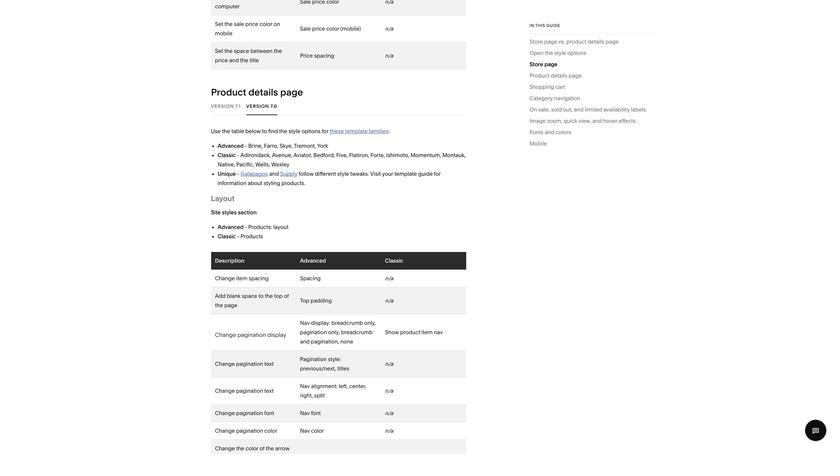 Task type: describe. For each thing, give the bounding box(es) containing it.
vs.
[[559, 38, 566, 45]]

these template families link
[[330, 128, 389, 134]]

advanced - products: layout classic - products
[[218, 224, 289, 240]]

brine,
[[248, 142, 263, 149]]

pagination for nav display: breadcrumb only, pagination only, breadcrumb and pagination, none
[[238, 331, 266, 338]]

image zoom, quick view, and hover effects
[[530, 117, 636, 124]]

pagination inside the nav display: breadcrumb only, pagination only, breadcrumb and pagination, none
[[300, 329, 327, 336]]

blank
[[227, 293, 241, 299]]

nav for change pagination font
[[300, 410, 310, 416]]

pagination for pagination style: previous/next, titles
[[236, 360, 263, 367]]

store page vs. product details page
[[530, 38, 619, 45]]

- left products
[[237, 233, 239, 240]]

product inside product details page link
[[530, 72, 550, 79]]

pagination for nav font
[[236, 410, 263, 416]]

on for set the sale price color on mobile
[[274, 21, 280, 27]]

and inside set the space between the price and the title
[[229, 57, 239, 64]]

shopping cart
[[530, 84, 566, 90]]

n/a for nav font
[[385, 410, 394, 416]]

previous/next,
[[300, 365, 336, 372]]

image zoom, quick view, and hover effects link
[[530, 116, 636, 127]]

set the space between the price and the title
[[215, 48, 282, 64]]

pagination style: previous/next, titles
[[300, 356, 350, 372]]

change the color of the arrow
[[215, 445, 290, 454]]

change pagination color
[[215, 427, 278, 434]]

follow different style tweaks. visit your template guide for information about styling products.
[[218, 170, 441, 186]]

in
[[530, 23, 535, 28]]

change for nav color
[[215, 427, 235, 434]]

and inside on sale, sold out, and limited availability labels link
[[574, 106, 584, 113]]

fonts and colors link
[[530, 127, 572, 139]]

change item spacing
[[215, 275, 269, 282]]

use the table below to find the style options for these template families :
[[211, 128, 390, 134]]

colors
[[556, 129, 572, 135]]

page inside the "add blank space to the top of the page"
[[225, 302, 238, 309]]

mobile
[[215, 30, 233, 37]]

display:
[[311, 320, 331, 326]]

2 vertical spatial classic
[[385, 257, 404, 264]]

on for set the sale price color on the computer
[[274, 0, 280, 0]]

space for the
[[234, 48, 249, 54]]

padding
[[311, 297, 332, 304]]

:
[[389, 128, 390, 134]]

0 horizontal spatial template
[[345, 128, 368, 134]]

advanced for advanced
[[300, 257, 326, 264]]

0 horizontal spatial only,
[[328, 329, 340, 336]]

7.1
[[235, 103, 241, 109]]

change pagination text for nav
[[215, 387, 274, 394]]

1 horizontal spatial product details page
[[530, 72, 582, 79]]

and inside fonts and colors link
[[545, 129, 555, 135]]

montauk,
[[443, 152, 466, 158]]

sale for set the sale price color on mobile
[[234, 21, 244, 27]]

section
[[238, 209, 257, 216]]

below
[[246, 128, 261, 134]]

1 vertical spatial options
[[302, 128, 321, 134]]

version for version 7.0
[[246, 103, 269, 109]]

forte,
[[371, 152, 385, 158]]

unique
[[218, 170, 236, 177]]

in this guide
[[530, 23, 561, 28]]

alignment:
[[311, 383, 338, 389]]

of inside change the color of the arrow
[[260, 445, 265, 452]]

store for store page vs. product details page
[[530, 38, 543, 45]]

adirondack,
[[241, 152, 271, 158]]

galapagos link
[[241, 170, 268, 177]]

1 horizontal spatial spacing
[[314, 52, 334, 59]]

change for nav font
[[215, 410, 235, 416]]

1 font from the left
[[265, 410, 274, 416]]

- adirondack, avenue, aviator, bedford, five, flatiron, forte, ishimoto, momentum, montauk, native, pacific, wells, wexley
[[218, 152, 466, 168]]

add blank space to the top of the page
[[215, 293, 289, 309]]

text for pagination
[[265, 360, 274, 367]]

on sale, sold out, and limited availability labels link
[[530, 105, 646, 116]]

version 7.1 button
[[211, 97, 241, 115]]

text for nav
[[265, 387, 274, 394]]

york
[[317, 142, 328, 149]]

site styles section
[[211, 209, 257, 216]]

tweaks.
[[351, 170, 369, 177]]

wexley
[[271, 161, 290, 168]]

open
[[530, 50, 544, 56]]

change pagination font
[[215, 410, 274, 416]]

aviator,
[[294, 152, 312, 158]]

open the style options
[[530, 50, 587, 56]]

set for set the sale price color on the computer
[[215, 0, 223, 0]]

2 font from the left
[[311, 410, 321, 416]]

the inside set the sale price color on mobile
[[225, 21, 233, 27]]

store page link
[[530, 60, 558, 71]]

nav for change pagination color
[[300, 427, 310, 434]]

price inside set the space between the price and the title
[[215, 57, 228, 64]]

products:
[[248, 224, 272, 230]]

center,
[[350, 383, 367, 389]]

pagination
[[300, 356, 327, 362]]

avenue,
[[272, 152, 293, 158]]

pagination for nav color
[[236, 427, 263, 434]]

fonts
[[530, 129, 544, 135]]

nav display: breadcrumb only, pagination only, breadcrumb and pagination, none
[[300, 320, 376, 345]]

0 vertical spatial to
[[262, 128, 267, 134]]

price
[[300, 52, 313, 59]]

sale for set the sale price color on the computer
[[234, 0, 244, 0]]

color inside set the sale price color on the computer
[[260, 0, 273, 0]]

- inside - adirondack, avenue, aviator, bedford, five, flatiron, forte, ishimoto, momentum, montauk, native, pacific, wells, wexley
[[237, 152, 239, 158]]

n/a for nav alignment: left, center, right, split
[[385, 387, 394, 394]]

zoom,
[[547, 117, 563, 124]]

show product item nav
[[385, 329, 443, 336]]

follow
[[299, 170, 314, 177]]

options inside open the style options link
[[568, 50, 587, 56]]

pagination for nav alignment: left, center, right, split
[[236, 387, 263, 394]]

0 horizontal spatial details
[[249, 87, 278, 98]]

view,
[[579, 117, 592, 124]]

on sale, sold out, and limited availability labels
[[530, 106, 646, 113]]

description
[[215, 257, 245, 264]]

tremont,
[[294, 142, 316, 149]]

nav for change pagination text
[[300, 383, 310, 389]]

0 horizontal spatial product
[[401, 329, 421, 336]]

advanced - brine, farro, skye, tremont, york
[[218, 142, 328, 149]]

pagination,
[[311, 338, 339, 345]]

nav font
[[300, 410, 321, 416]]

navigation
[[555, 95, 581, 102]]

pacific,
[[236, 161, 254, 168]]

guide inside follow different style tweaks. visit your template guide for information about styling products.
[[419, 170, 433, 177]]

your
[[382, 170, 393, 177]]

native,
[[218, 161, 235, 168]]

style for open
[[555, 50, 567, 56]]

on
[[530, 106, 538, 113]]



Task type: locate. For each thing, give the bounding box(es) containing it.
0 vertical spatial store
[[530, 38, 543, 45]]

table
[[232, 128, 244, 134]]

and inside image zoom, quick view, and hover effects link
[[593, 117, 603, 124]]

ishimoto,
[[386, 152, 410, 158]]

2 vertical spatial set
[[215, 48, 223, 54]]

5 change from the top
[[215, 410, 235, 416]]

3 nav from the top
[[300, 410, 310, 416]]

of right top
[[284, 293, 289, 299]]

space left between
[[234, 48, 249, 54]]

product details page up 'cart'
[[530, 72, 582, 79]]

and
[[229, 57, 239, 64], [574, 106, 584, 113], [593, 117, 603, 124], [545, 129, 555, 135], [269, 170, 279, 177], [300, 338, 310, 345]]

6 change from the top
[[215, 427, 235, 434]]

item up blank
[[236, 275, 248, 282]]

for down momentum, in the top of the page
[[434, 170, 441, 177]]

tab list containing version 7.1
[[211, 97, 467, 115]]

7 change from the top
[[215, 445, 235, 452]]

1 vertical spatial to
[[259, 293, 264, 299]]

2 change from the top
[[215, 331, 236, 338]]

1 set from the top
[[215, 0, 223, 0]]

- for products:
[[245, 224, 247, 230]]

store up open
[[530, 38, 543, 45]]

0 vertical spatial space
[[234, 48, 249, 54]]

advanced for advanced - products: layout classic - products
[[218, 224, 244, 230]]

1 vertical spatial template
[[395, 170, 417, 177]]

and down zoom,
[[545, 129, 555, 135]]

pagination down change pagination display
[[236, 360, 263, 367]]

for left these
[[322, 128, 329, 134]]

title
[[250, 57, 259, 64]]

2 n/a from the top
[[385, 52, 394, 59]]

sale inside set the sale price color on mobile
[[234, 21, 244, 27]]

0 horizontal spatial spacing
[[249, 275, 269, 282]]

0 horizontal spatial of
[[260, 445, 265, 452]]

price up set the sale price color on mobile
[[246, 0, 259, 0]]

2 vertical spatial style
[[338, 170, 349, 177]]

1 version from the left
[[211, 103, 234, 109]]

and up the styling
[[269, 170, 279, 177]]

nav down right,
[[300, 410, 310, 416]]

1 vertical spatial for
[[434, 170, 441, 177]]

1 text from the top
[[265, 360, 274, 367]]

set inside set the space between the price and the title
[[215, 48, 223, 54]]

2 horizontal spatial style
[[555, 50, 567, 56]]

details
[[588, 38, 605, 45], [551, 72, 568, 79], [249, 87, 278, 98]]

4 change from the top
[[215, 387, 235, 394]]

nav down nav font
[[300, 427, 310, 434]]

sale,
[[539, 106, 550, 113]]

change for pagination style: previous/next, titles
[[215, 360, 235, 367]]

1 vertical spatial classic
[[218, 233, 236, 240]]

details inside store page vs. product details page link
[[588, 38, 605, 45]]

advanced down the 'table'
[[218, 142, 244, 149]]

1 horizontal spatial product
[[567, 38, 587, 45]]

- for brine,
[[245, 142, 247, 149]]

0 vertical spatial set
[[215, 0, 223, 0]]

0 horizontal spatial guide
[[419, 170, 433, 177]]

4 n/a from the top
[[385, 297, 394, 304]]

flatiron,
[[349, 152, 370, 158]]

0 vertical spatial for
[[322, 128, 329, 134]]

font up the change pagination color
[[265, 410, 274, 416]]

the
[[225, 0, 233, 0], [282, 0, 290, 0], [225, 21, 233, 27], [225, 48, 233, 54], [274, 48, 282, 54], [545, 50, 554, 56], [240, 57, 248, 64], [222, 128, 230, 134], [279, 128, 288, 134], [265, 293, 273, 299], [215, 302, 223, 309], [236, 445, 245, 452], [266, 445, 274, 452]]

style for follow
[[338, 170, 349, 177]]

products
[[241, 233, 263, 240]]

spacing
[[300, 275, 321, 282]]

1 horizontal spatial font
[[311, 410, 321, 416]]

2 vertical spatial advanced
[[300, 257, 326, 264]]

0 vertical spatial details
[[588, 38, 605, 45]]

set
[[215, 0, 223, 0], [215, 21, 223, 27], [215, 48, 223, 54]]

space inside the "add blank space to the top of the page"
[[242, 293, 257, 299]]

product
[[567, 38, 587, 45], [401, 329, 421, 336]]

store page
[[530, 61, 558, 68]]

sale
[[234, 0, 244, 0], [234, 21, 244, 27]]

pagination down the display: at bottom left
[[300, 329, 327, 336]]

0 vertical spatial on
[[274, 0, 280, 0]]

- for galapagos
[[237, 170, 239, 177]]

1 nav from the top
[[300, 320, 310, 326]]

store for store page
[[530, 61, 544, 68]]

style inside follow different style tweaks. visit your template guide for information about styling products.
[[338, 170, 349, 177]]

nav inside the nav display: breadcrumb only, pagination only, breadcrumb and pagination, none
[[300, 320, 310, 326]]

0 vertical spatial classic
[[218, 152, 236, 158]]

1 vertical spatial style
[[289, 128, 301, 134]]

store
[[530, 38, 543, 45], [530, 61, 544, 68]]

price right sale
[[312, 25, 325, 32]]

0 vertical spatial options
[[568, 50, 587, 56]]

- up information at the left of the page
[[237, 170, 239, 177]]

category navigation link
[[530, 94, 581, 105]]

0 horizontal spatial for
[[322, 128, 329, 134]]

-
[[245, 142, 247, 149], [237, 152, 239, 158], [237, 170, 239, 177], [245, 224, 247, 230], [237, 233, 239, 240]]

different
[[315, 170, 336, 177]]

5 n/a from the top
[[385, 360, 394, 367]]

price down mobile
[[215, 57, 228, 64]]

for inside follow different style tweaks. visit your template guide for information about styling products.
[[434, 170, 441, 177]]

2 horizontal spatial details
[[588, 38, 605, 45]]

version for version 7.1
[[211, 103, 234, 109]]

1 vertical spatial guide
[[419, 170, 433, 177]]

nav up right,
[[300, 383, 310, 389]]

change inside change the color of the arrow
[[215, 445, 235, 452]]

space right blank
[[242, 293, 257, 299]]

1 sale from the top
[[234, 0, 244, 0]]

n/a for nav color
[[385, 427, 394, 434]]

hover
[[604, 117, 618, 124]]

1 vertical spatial space
[[242, 293, 257, 299]]

sold
[[552, 106, 562, 113]]

change for spacing
[[215, 275, 235, 282]]

on inside set the sale price color on mobile
[[274, 21, 280, 27]]

product up version 7.1
[[211, 87, 246, 98]]

change pagination display
[[215, 331, 287, 338]]

of inside the "add blank space to the top of the page"
[[284, 293, 289, 299]]

font
[[265, 410, 274, 416], [311, 410, 321, 416]]

and up pagination
[[300, 338, 310, 345]]

0 vertical spatial product
[[530, 72, 550, 79]]

pagination left display
[[238, 331, 266, 338]]

1 horizontal spatial version
[[246, 103, 269, 109]]

set for set the sale price color on mobile
[[215, 21, 223, 27]]

1 vertical spatial details
[[551, 72, 568, 79]]

fonts and colors
[[530, 129, 572, 135]]

nav for change pagination display
[[300, 320, 310, 326]]

product right vs.
[[567, 38, 587, 45]]

version 7.0 button
[[246, 97, 277, 115]]

set inside set the sale price color on the computer
[[215, 0, 223, 0]]

version inside button
[[211, 103, 234, 109]]

mobile link
[[530, 139, 547, 150]]

1 vertical spatial change pagination text
[[215, 387, 274, 394]]

set up mobile
[[215, 21, 223, 27]]

1 vertical spatial advanced
[[218, 224, 244, 230]]

tab list
[[211, 97, 467, 115]]

1 horizontal spatial item
[[422, 329, 433, 336]]

n/a for pagination style: previous/next, titles
[[385, 360, 394, 367]]

mobile
[[530, 140, 547, 147]]

layout
[[211, 194, 235, 203]]

farro,
[[264, 142, 279, 149]]

version 7.1
[[211, 103, 241, 109]]

advanced for advanced - brine, farro, skye, tremont, york
[[218, 142, 244, 149]]

1 store from the top
[[530, 38, 543, 45]]

1 horizontal spatial options
[[568, 50, 587, 56]]

guide right this
[[547, 23, 561, 28]]

0 horizontal spatial style
[[289, 128, 301, 134]]

0 horizontal spatial product
[[211, 87, 246, 98]]

4 nav from the top
[[300, 427, 310, 434]]

1 vertical spatial sale
[[234, 21, 244, 27]]

space for blank
[[242, 293, 257, 299]]

2 on from the top
[[274, 21, 280, 27]]

guide down momentum, in the top of the page
[[419, 170, 433, 177]]

top
[[274, 293, 283, 299]]

style up skye,
[[289, 128, 301, 134]]

0 vertical spatial sale
[[234, 0, 244, 0]]

0 horizontal spatial font
[[265, 410, 274, 416]]

1 vertical spatial store
[[530, 61, 544, 68]]

1 vertical spatial breadcrumb
[[341, 329, 373, 336]]

1 vertical spatial product
[[401, 329, 421, 336]]

pagination down change pagination font
[[236, 427, 263, 434]]

2 store from the top
[[530, 61, 544, 68]]

price inside set the sale price color on the computer
[[246, 0, 259, 0]]

styling
[[264, 180, 280, 186]]

visit
[[371, 170, 381, 177]]

1 horizontal spatial template
[[395, 170, 417, 177]]

7.0
[[271, 103, 277, 109]]

template
[[345, 128, 368, 134], [395, 170, 417, 177]]

1 on from the top
[[274, 0, 280, 0]]

0 vertical spatial change pagination text
[[215, 360, 274, 367]]

2 vertical spatial details
[[249, 87, 278, 98]]

1 vertical spatial of
[[260, 445, 265, 452]]

0 vertical spatial text
[[265, 360, 274, 367]]

0 vertical spatial template
[[345, 128, 368, 134]]

version
[[211, 103, 234, 109], [246, 103, 269, 109]]

(mobile)
[[341, 25, 361, 32]]

site
[[211, 209, 221, 216]]

0 vertical spatial breadcrumb
[[332, 320, 363, 326]]

- left brine,
[[245, 142, 247, 149]]

1 change from the top
[[215, 275, 235, 282]]

1 horizontal spatial product
[[530, 72, 550, 79]]

category
[[530, 95, 553, 102]]

change pagination text for pagination
[[215, 360, 274, 367]]

limited
[[585, 106, 603, 113]]

find
[[269, 128, 278, 134]]

font down the split
[[311, 410, 321, 416]]

information
[[218, 180, 247, 186]]

store page vs. product details page link
[[530, 37, 619, 48]]

1 n/a from the top
[[385, 25, 394, 32]]

1 vertical spatial on
[[274, 21, 280, 27]]

change for nav alignment: left, center, right, split
[[215, 387, 235, 394]]

spacing right price
[[314, 52, 334, 59]]

color inside change the color of the arrow
[[246, 445, 259, 452]]

product down store page link
[[530, 72, 550, 79]]

1 vertical spatial item
[[422, 329, 433, 336]]

top padding
[[300, 297, 332, 304]]

these
[[330, 128, 344, 134]]

- up pacific,
[[237, 152, 239, 158]]

open the style options link
[[530, 48, 587, 60]]

2 text from the top
[[265, 387, 274, 394]]

item left nav
[[422, 329, 433, 336]]

color inside set the sale price color on mobile
[[260, 21, 273, 27]]

n/a for spacing
[[385, 275, 394, 282]]

store down open
[[530, 61, 544, 68]]

0 vertical spatial of
[[284, 293, 289, 299]]

out,
[[564, 106, 573, 113]]

n/a for price spacing
[[385, 52, 394, 59]]

n/a for sale price color (mobile)
[[385, 25, 394, 32]]

0 vertical spatial product details page
[[530, 72, 582, 79]]

8 n/a from the top
[[385, 427, 394, 434]]

product details page link
[[530, 71, 582, 82]]

effects
[[619, 117, 636, 124]]

bedford,
[[314, 152, 335, 158]]

change for nav display: breadcrumb only, pagination only, breadcrumb and pagination, none
[[215, 331, 236, 338]]

text down display
[[265, 360, 274, 367]]

sale price color (mobile)
[[300, 25, 361, 32]]

about
[[248, 180, 263, 186]]

supply link
[[280, 170, 298, 177]]

7 n/a from the top
[[385, 410, 394, 416]]

1 horizontal spatial style
[[338, 170, 349, 177]]

advanced down styles
[[218, 224, 244, 230]]

0 vertical spatial advanced
[[218, 142, 244, 149]]

n/a for top padding
[[385, 297, 394, 304]]

options
[[568, 50, 587, 56], [302, 128, 321, 134]]

classic inside 'advanced - products: layout classic - products'
[[218, 233, 236, 240]]

1 horizontal spatial details
[[551, 72, 568, 79]]

3 n/a from the top
[[385, 275, 394, 282]]

quick
[[564, 117, 578, 124]]

products.
[[282, 180, 306, 186]]

1 change pagination text from the top
[[215, 360, 274, 367]]

1 vertical spatial text
[[265, 387, 274, 394]]

wells,
[[256, 161, 270, 168]]

style down vs.
[[555, 50, 567, 56]]

nav
[[434, 329, 443, 336]]

none
[[341, 338, 354, 345]]

nav color
[[300, 427, 324, 434]]

template inside follow different style tweaks. visit your template guide for information about styling products.
[[395, 170, 417, 177]]

template right your
[[395, 170, 417, 177]]

version left 7.1 on the top left of the page
[[211, 103, 234, 109]]

styles
[[222, 209, 237, 216]]

style down - adirondack, avenue, aviator, bedford, five, flatiron, forte, ishimoto, momentum, montauk, native, pacific, wells, wexley
[[338, 170, 349, 177]]

pagination up the change pagination color
[[236, 410, 263, 416]]

1 vertical spatial set
[[215, 21, 223, 27]]

show
[[385, 329, 399, 336]]

cart
[[556, 84, 566, 90]]

1 horizontal spatial guide
[[547, 23, 561, 28]]

version left '7.0'
[[246, 103, 269, 109]]

layout
[[273, 224, 289, 230]]

of left arrow
[[260, 445, 265, 452]]

pagination up change pagination font
[[236, 387, 263, 394]]

split
[[314, 392, 325, 399]]

0 horizontal spatial options
[[302, 128, 321, 134]]

1 vertical spatial spacing
[[249, 275, 269, 282]]

1 horizontal spatial of
[[284, 293, 289, 299]]

sale down the computer
[[234, 21, 244, 27]]

breadcrumb
[[332, 320, 363, 326], [341, 329, 373, 336]]

guide
[[547, 23, 561, 28], [419, 170, 433, 177]]

style:
[[328, 356, 341, 362]]

0 vertical spatial item
[[236, 275, 248, 282]]

3 change from the top
[[215, 360, 235, 367]]

1 vertical spatial product details page
[[211, 87, 303, 98]]

1 vertical spatial product
[[211, 87, 246, 98]]

set up the computer
[[215, 0, 223, 0]]

product right the show
[[401, 329, 421, 336]]

and left title
[[229, 57, 239, 64]]

text up change pagination font
[[265, 387, 274, 394]]

0 vertical spatial guide
[[547, 23, 561, 28]]

right,
[[300, 392, 313, 399]]

nav left the display: at bottom left
[[300, 320, 310, 326]]

and right out,
[[574, 106, 584, 113]]

price inside set the sale price color on mobile
[[246, 21, 259, 27]]

and down limited
[[593, 117, 603, 124]]

set for set the space between the price and the title
[[215, 48, 223, 54]]

this
[[536, 23, 546, 28]]

advanced inside 'advanced - products: layout classic - products'
[[218, 224, 244, 230]]

change pagination text down change pagination display
[[215, 360, 274, 367]]

0 horizontal spatial item
[[236, 275, 248, 282]]

price down set the sale price color on the computer
[[246, 21, 259, 27]]

template right these
[[345, 128, 368, 134]]

set down mobile
[[215, 48, 223, 54]]

price spacing
[[300, 52, 334, 59]]

sale up the computer
[[234, 0, 244, 0]]

1 vertical spatial only,
[[328, 329, 340, 336]]

set the sale price color on the computer
[[215, 0, 290, 10]]

details inside product details page link
[[551, 72, 568, 79]]

product details page up version 7.0
[[211, 87, 303, 98]]

skye,
[[280, 142, 293, 149]]

and inside the nav display: breadcrumb only, pagination only, breadcrumb and pagination, none
[[300, 338, 310, 345]]

change pagination text up change pagination font
[[215, 387, 274, 394]]

0 vertical spatial spacing
[[314, 52, 334, 59]]

0 vertical spatial only,
[[365, 320, 376, 326]]

sale inside set the sale price color on the computer
[[234, 0, 244, 0]]

0 horizontal spatial version
[[211, 103, 234, 109]]

to left "find"
[[262, 128, 267, 134]]

nav inside nav alignment: left, center, right, split
[[300, 383, 310, 389]]

on inside set the sale price color on the computer
[[274, 0, 280, 0]]

version inside button
[[246, 103, 269, 109]]

space inside set the space between the price and the title
[[234, 48, 249, 54]]

unique - galapagos and supply
[[218, 170, 298, 177]]

1 horizontal spatial for
[[434, 170, 441, 177]]

display
[[268, 331, 287, 338]]

6 n/a from the top
[[385, 387, 394, 394]]

options down store page vs. product details page link
[[568, 50, 587, 56]]

supply
[[280, 170, 298, 177]]

1 horizontal spatial only,
[[365, 320, 376, 326]]

2 set from the top
[[215, 21, 223, 27]]

advanced up spacing
[[300, 257, 326, 264]]

3 set from the top
[[215, 48, 223, 54]]

spacing up the "add blank space to the top of the page"
[[249, 275, 269, 282]]

2 sale from the top
[[234, 21, 244, 27]]

- up products
[[245, 224, 247, 230]]

to inside the "add blank space to the top of the page"
[[259, 293, 264, 299]]

2 nav from the top
[[300, 383, 310, 389]]

0 vertical spatial style
[[555, 50, 567, 56]]

0 horizontal spatial product details page
[[211, 87, 303, 98]]

set the sale price color on mobile
[[215, 21, 280, 37]]

2 version from the left
[[246, 103, 269, 109]]

0 vertical spatial product
[[567, 38, 587, 45]]

to left top
[[259, 293, 264, 299]]

2 change pagination text from the top
[[215, 387, 274, 394]]

set inside set the sale price color on mobile
[[215, 21, 223, 27]]

options up tremont,
[[302, 128, 321, 134]]



Task type: vqa. For each thing, say whether or not it's contained in the screenshot.
right not
no



